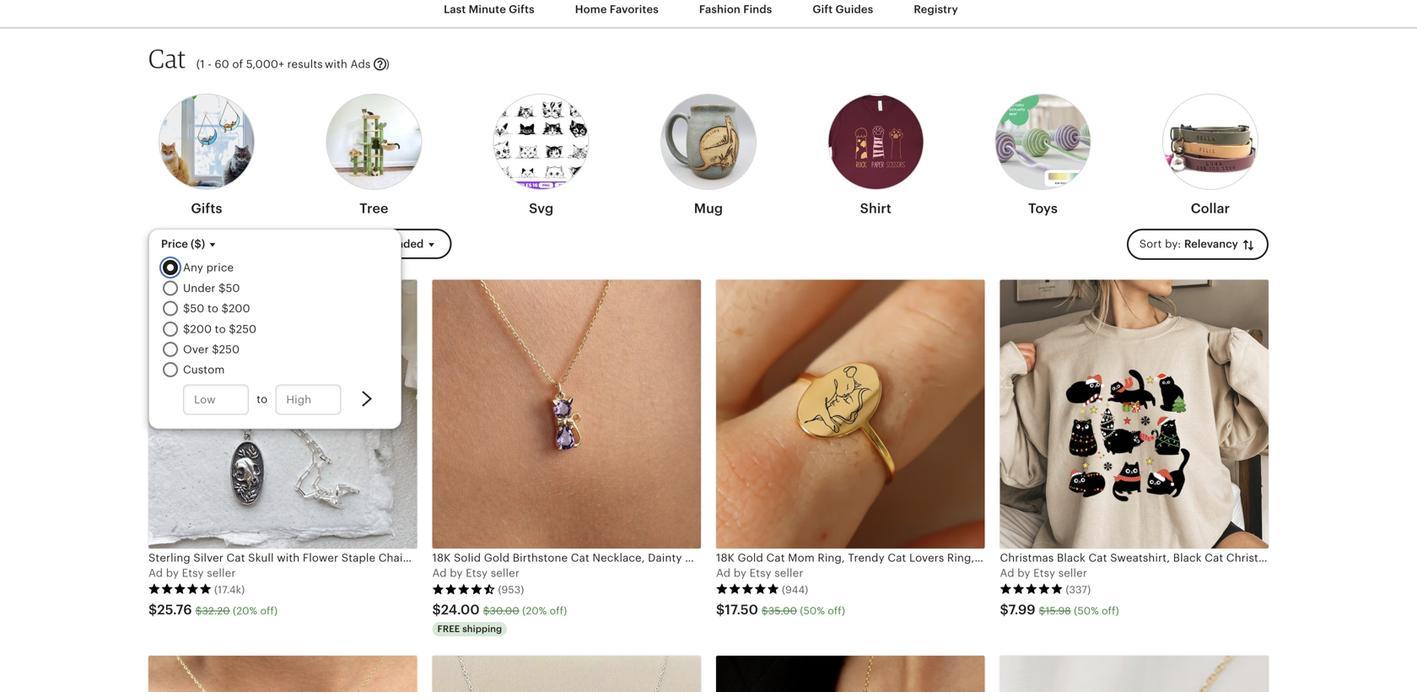 Task type: locate. For each thing, give the bounding box(es) containing it.
custom link
[[183, 364, 225, 376]]

a
[[149, 567, 156, 579], [433, 567, 440, 579], [716, 567, 724, 579], [1000, 567, 1008, 579]]

$50
[[219, 282, 240, 295], [183, 302, 205, 315]]

$200 up over
[[183, 323, 212, 335]]

fashion finds link
[[687, 0, 785, 25]]

2 (50% from the left
[[1074, 605, 1100, 616]]

3 d from the left
[[724, 567, 731, 579]]

svg
[[529, 201, 554, 216]]

b for 17.50
[[734, 567, 741, 579]]

2 a from the left
[[433, 567, 440, 579]]

shipping
[[463, 624, 502, 634]]

registry
[[914, 3, 959, 16]]

a up 4.5 out of 5 stars image
[[433, 567, 440, 579]]

of
[[232, 58, 243, 71]]

b up 7.99
[[1018, 567, 1025, 579]]

4 etsy from the left
[[1034, 567, 1056, 579]]

fashion
[[699, 3, 741, 16]]

$250
[[229, 323, 257, 335], [212, 343, 240, 356]]

$ inside $ 7.99 $ 15.98 (50% off)
[[1039, 605, 1046, 616]]

1 vertical spatial to
[[215, 323, 226, 335]]

off) right 30.00
[[550, 605, 567, 616]]

a up $ 25.76 $ 32.20 (20% off)
[[149, 567, 156, 579]]

5,000+
[[246, 58, 284, 71]]

collar
[[1191, 201, 1231, 216]]

toys
[[1029, 201, 1058, 216]]

custom
[[183, 364, 225, 376]]

5 out of 5 stars image up 25.76
[[149, 583, 212, 595]]

y up 25.76
[[173, 567, 179, 579]]

4.5 out of 5 stars image
[[433, 583, 496, 595]]

cat necklace, cat necklace with name, custom cat name necklace, sterling silver cat breeds, cat memorial gift, cat mom gitfs, cat loss gift image
[[433, 656, 701, 692]]

gifts up ($)
[[191, 201, 222, 216]]

a d b y etsy seller for 17.50
[[716, 567, 804, 579]]

gifts right minute in the top of the page
[[509, 3, 535, 16]]

d for 25.76
[[156, 567, 163, 579]]

off)
[[260, 605, 278, 616], [550, 605, 567, 616], [828, 605, 846, 616], [1102, 605, 1120, 616]]

(953)
[[498, 584, 524, 595]]

last minute gifts link
[[431, 0, 547, 25]]

5 out of 5 stars image for 25.76
[[149, 583, 212, 595]]

to down under $50 link
[[208, 302, 219, 315]]

1 y from the left
[[173, 567, 179, 579]]

1 horizontal spatial (20%
[[522, 605, 547, 616]]

a d b y etsy seller up 4.5 out of 5 stars image
[[433, 567, 520, 579]]

(20% inside $ 25.76 $ 32.20 (20% off)
[[233, 605, 258, 616]]

3 a d b y etsy seller from the left
[[716, 567, 804, 579]]

2 horizontal spatial 5 out of 5 stars image
[[1000, 583, 1064, 595]]

seller for 17.50
[[775, 567, 804, 579]]

off) for 17.50
[[828, 605, 846, 616]]

(20% inside $ 24.00 $ 30.00 (20% off) free shipping
[[522, 605, 547, 616]]

18k solid gold birthstone cat necklace, dainty cat pendant, winter necklace, christmas gift, stone pet necklace gift image
[[433, 280, 701, 548]]

a d b y etsy seller
[[149, 567, 236, 579], [433, 567, 520, 579], [716, 567, 804, 579], [1000, 567, 1088, 579]]

etsy up $ 7.99 $ 15.98 (50% off)
[[1034, 567, 1056, 579]]

b for 7.99
[[1018, 567, 1025, 579]]

(20% for 25.76
[[233, 605, 258, 616]]

4 d from the left
[[1008, 567, 1015, 579]]

$ right 7.99
[[1039, 605, 1046, 616]]

(20%
[[233, 605, 258, 616], [522, 605, 547, 616]]

etsy up 4.5 out of 5 stars image
[[466, 567, 488, 579]]

$200
[[222, 302, 250, 315], [183, 323, 212, 335]]

ads
[[351, 58, 371, 71]]

1 b from the left
[[166, 567, 173, 579]]

seller for 25.76
[[207, 567, 236, 579]]

b
[[166, 567, 173, 579], [450, 567, 457, 579], [734, 567, 741, 579], [1018, 567, 1025, 579]]

$
[[149, 602, 157, 617], [433, 602, 441, 617], [716, 602, 725, 617], [1000, 602, 1009, 617], [195, 605, 202, 616], [483, 605, 490, 616], [762, 605, 769, 616], [1039, 605, 1046, 616]]

2 5 out of 5 stars image from the left
[[716, 583, 780, 595]]

home favorites link
[[563, 0, 672, 25]]

d up 7.99
[[1008, 567, 1015, 579]]

$250 down $50 to $200 link
[[229, 323, 257, 335]]

off) inside $ 17.50 $ 35.00 (50% off)
[[828, 605, 846, 616]]

(50% inside $ 17.50 $ 35.00 (50% off)
[[800, 605, 825, 616]]

1 seller from the left
[[207, 567, 236, 579]]

with ads
[[325, 58, 371, 71]]

$ up free
[[433, 602, 441, 617]]

seller up (17.4k)
[[207, 567, 236, 579]]

3 seller from the left
[[775, 567, 804, 579]]

$200 up $200 to $250 link
[[222, 302, 250, 315]]

2 b from the left
[[450, 567, 457, 579]]

(50% down (337)
[[1074, 605, 1100, 616]]

3 etsy from the left
[[750, 567, 772, 579]]

a d b y etsy seller up (944)
[[716, 567, 804, 579]]

$ left 15.98
[[1000, 602, 1009, 617]]

y for 17.50
[[741, 567, 747, 579]]

y for 25.76
[[173, 567, 179, 579]]

tree link
[[326, 89, 422, 224]]

25.76
[[157, 602, 192, 617]]

seller up (953)
[[491, 567, 520, 579]]

d up 4.5 out of 5 stars image
[[440, 567, 447, 579]]

with
[[325, 58, 348, 71]]

a up $ 7.99 $ 15.98 (50% off)
[[1000, 567, 1008, 579]]

off) right 35.00
[[828, 605, 846, 616]]

b up 4.5 out of 5 stars image
[[450, 567, 457, 579]]

paw print name necklace, personalized tiny dog paw necklace, minimalist paw necklace, animal necklace, pet necklace, christmas gift image
[[716, 656, 985, 692]]

(50% down (944)
[[800, 605, 825, 616]]

off) inside $ 7.99 $ 15.98 (50% off)
[[1102, 605, 1120, 616]]

4 seller from the left
[[1059, 567, 1088, 579]]

etsy
[[182, 567, 204, 579], [466, 567, 488, 579], [750, 567, 772, 579], [1034, 567, 1056, 579]]

y up 7.99
[[1025, 567, 1031, 579]]

last minute gifts
[[444, 3, 535, 16]]

Low number field
[[183, 384, 249, 415]]

etsy up 25.76
[[182, 567, 204, 579]]

1 (50% from the left
[[800, 605, 825, 616]]

y
[[173, 567, 179, 579], [457, 567, 463, 579], [741, 567, 747, 579], [1025, 567, 1031, 579]]

$ right 25.76
[[195, 605, 202, 616]]

(50% for 17.50
[[800, 605, 825, 616]]

y up 4.5 out of 5 stars image
[[457, 567, 463, 579]]

b for 24.00
[[450, 567, 457, 579]]

)
[[386, 58, 390, 71]]

1 d from the left
[[156, 567, 163, 579]]

3 b from the left
[[734, 567, 741, 579]]

1 5 out of 5 stars image from the left
[[149, 583, 212, 595]]

$ inside $ 25.76 $ 32.20 (20% off)
[[195, 605, 202, 616]]

(944)
[[782, 584, 809, 595]]

0 horizontal spatial (50%
[[800, 605, 825, 616]]

menu bar
[[118, 0, 1300, 29]]

last
[[444, 3, 466, 16]]

y up 17.50
[[741, 567, 747, 579]]

$ 17.50 $ 35.00 (50% off)
[[716, 602, 846, 617]]

d
[[156, 567, 163, 579], [440, 567, 447, 579], [724, 567, 731, 579], [1008, 567, 1015, 579]]

seller up (337)
[[1059, 567, 1088, 579]]

d up 25.76
[[156, 567, 163, 579]]

$250 down $200 to $250 link
[[212, 343, 240, 356]]

1 vertical spatial $50
[[183, 302, 205, 315]]

1 horizontal spatial (50%
[[1074, 605, 1100, 616]]

b up 17.50
[[734, 567, 741, 579]]

$ left 35.00
[[716, 602, 725, 617]]

(20% down (17.4k)
[[233, 605, 258, 616]]

1 off) from the left
[[260, 605, 278, 616]]

4 off) from the left
[[1102, 605, 1120, 616]]

(50% inside $ 7.99 $ 15.98 (50% off)
[[1074, 605, 1100, 616]]

home
[[575, 3, 607, 16]]

2 seller from the left
[[491, 567, 520, 579]]

b up 25.76
[[166, 567, 173, 579]]

off) right 32.20
[[260, 605, 278, 616]]

1 (20% from the left
[[233, 605, 258, 616]]

under
[[183, 282, 216, 295]]

seller
[[207, 567, 236, 579], [491, 567, 520, 579], [775, 567, 804, 579], [1059, 567, 1088, 579]]

( 1 - 60 of 5,000+ results
[[196, 58, 323, 71]]

4 a d b y etsy seller from the left
[[1000, 567, 1088, 579]]

5 out of 5 stars image up 7.99
[[1000, 583, 1064, 595]]

2 off) from the left
[[550, 605, 567, 616]]

(
[[196, 58, 200, 71]]

finds
[[744, 3, 773, 16]]

$50 down under
[[183, 302, 205, 315]]

0 horizontal spatial $50
[[183, 302, 205, 315]]

gifts
[[509, 3, 535, 16], [191, 201, 222, 216]]

2 etsy from the left
[[466, 567, 488, 579]]

$ right 17.50
[[762, 605, 769, 616]]

d for 7.99
[[1008, 567, 1015, 579]]

a d b y etsy seller up 25.76
[[149, 567, 236, 579]]

1 a from the left
[[149, 567, 156, 579]]

gifts link
[[159, 89, 255, 224]]

a d b y etsy seller up (337)
[[1000, 567, 1088, 579]]

0 vertical spatial gifts
[[509, 3, 535, 16]]

etsy for 17.50
[[750, 567, 772, 579]]

5 out of 5 stars image up 17.50
[[716, 583, 780, 595]]

a for 17.50
[[716, 567, 724, 579]]

to down $50 to $200 link
[[215, 323, 226, 335]]

0 vertical spatial $50
[[219, 282, 240, 295]]

sort
[[1140, 238, 1163, 250]]

1 horizontal spatial $200
[[222, 302, 250, 315]]

off) right 15.98
[[1102, 605, 1120, 616]]

5 out of 5 stars image for 7.99
[[1000, 583, 1064, 595]]

any price link
[[183, 260, 234, 276]]

sterling silver cat skull with flower staple chain necklace. cat jewelry, skull jewelry, feline jewelry, sterling silver jewelry image
[[149, 280, 417, 548]]

minute
[[469, 3, 506, 16]]

etsy up 17.50
[[750, 567, 772, 579]]

etsy for 25.76
[[182, 567, 204, 579]]

2 (20% from the left
[[522, 605, 547, 616]]

3 a from the left
[[716, 567, 724, 579]]

(20% right 30.00
[[522, 605, 547, 616]]

under $50 link
[[183, 281, 240, 296]]

4 a from the left
[[1000, 567, 1008, 579]]

d up 17.50
[[724, 567, 731, 579]]

0 horizontal spatial (20%
[[233, 605, 258, 616]]

4 b from the left
[[1018, 567, 1025, 579]]

15.98
[[1046, 605, 1072, 616]]

off) inside $ 25.76 $ 32.20 (20% off)
[[260, 605, 278, 616]]

4 y from the left
[[1025, 567, 1031, 579]]

to right low number field
[[257, 393, 268, 406]]

2 d from the left
[[440, 567, 447, 579]]

any price under $50 $50 to $200 $200 to $250 over $250 custom
[[183, 262, 257, 376]]

off) inside $ 24.00 $ 30.00 (20% off) free shipping
[[550, 605, 567, 616]]

$50 down price at the top of the page
[[219, 282, 240, 295]]

favorites
[[610, 3, 659, 16]]

3 5 out of 5 stars image from the left
[[1000, 583, 1064, 595]]

0 horizontal spatial 5 out of 5 stars image
[[149, 583, 212, 595]]

3 y from the left
[[741, 567, 747, 579]]

price ($) button
[[149, 229, 233, 259]]

tree
[[360, 201, 389, 216]]

mug
[[694, 201, 723, 216]]

a d b y etsy seller for 7.99
[[1000, 567, 1088, 579]]

a up $ 17.50 $ 35.00 (50% off)
[[716, 567, 724, 579]]

seller up (944)
[[775, 567, 804, 579]]

off) for 25.76
[[260, 605, 278, 616]]

0 horizontal spatial $200
[[183, 323, 212, 335]]

1 vertical spatial gifts
[[191, 201, 222, 216]]

2 vertical spatial to
[[257, 393, 268, 406]]

3 off) from the left
[[828, 605, 846, 616]]

(50%
[[800, 605, 825, 616], [1074, 605, 1100, 616]]

$ 24.00 $ 30.00 (20% off) free shipping
[[433, 602, 567, 634]]

to
[[208, 302, 219, 315], [215, 323, 226, 335], [257, 393, 268, 406]]

d for 24.00
[[440, 567, 447, 579]]

$ 25.76 $ 32.20 (20% off)
[[149, 602, 278, 617]]

1 a d b y etsy seller from the left
[[149, 567, 236, 579]]

2 a d b y etsy seller from the left
[[433, 567, 520, 579]]

a d b y etsy seller for 25.76
[[149, 567, 236, 579]]

0 vertical spatial to
[[208, 302, 219, 315]]

1 etsy from the left
[[182, 567, 204, 579]]

2 y from the left
[[457, 567, 463, 579]]

5 out of 5 stars image
[[149, 583, 212, 595], [716, 583, 780, 595], [1000, 583, 1064, 595]]

1 horizontal spatial 5 out of 5 stars image
[[716, 583, 780, 595]]



Task type: describe. For each thing, give the bounding box(es) containing it.
cat
[[149, 43, 186, 74]]

svg link
[[493, 89, 590, 224]]

price ($)
[[161, 238, 205, 250]]

price
[[206, 262, 234, 274]]

gift guides link
[[800, 0, 886, 25]]

custom pet portrait necklace jewelry gift dog animal lovers gift pet loss gifts for women cat mom jewelry cat lover gift personalized gift image
[[1000, 656, 1269, 692]]

a d b y etsy seller for 24.00
[[433, 567, 520, 579]]

$200 to $250 link
[[183, 322, 257, 337]]

guides
[[836, 3, 874, 16]]

over $250 link
[[183, 342, 240, 357]]

0 vertical spatial $250
[[229, 323, 257, 335]]

off) for 24.00
[[550, 605, 567, 616]]

price
[[161, 238, 188, 250]]

17.50
[[725, 602, 759, 617]]

y for 24.00
[[457, 567, 463, 579]]

shirt link
[[828, 89, 924, 224]]

free
[[438, 624, 460, 634]]

a for 24.00
[[433, 567, 440, 579]]

fashion finds
[[699, 3, 773, 16]]

toys link
[[996, 89, 1092, 224]]

24.00
[[441, 602, 480, 617]]

60
[[215, 58, 229, 71]]

menu bar containing last minute gifts
[[118, 0, 1300, 29]]

recommended button
[[331, 229, 452, 259]]

(20% for 24.00
[[522, 605, 547, 616]]

1 horizontal spatial gifts
[[509, 3, 535, 16]]

sort by: relevancy
[[1140, 238, 1241, 250]]

relevancy
[[1185, 238, 1239, 250]]

custom cat necklace with personalized name, custom pet jewelry, cat jewelry, cat gifts for cat lovers, cat memorials gift | christmas gift image
[[149, 656, 417, 692]]

$ inside $ 17.50 $ 35.00 (50% off)
[[762, 605, 769, 616]]

0 horizontal spatial gifts
[[191, 201, 222, 216]]

$50 to $200 link
[[183, 301, 250, 316]]

(337)
[[1066, 584, 1091, 595]]

$ 7.99 $ 15.98 (50% off)
[[1000, 602, 1120, 617]]

etsy for 7.99
[[1034, 567, 1056, 579]]

(17.4k)
[[214, 584, 245, 595]]

1 vertical spatial $200
[[183, 323, 212, 335]]

registry link
[[902, 0, 971, 25]]

0 vertical spatial $200
[[222, 302, 250, 315]]

-
[[208, 58, 212, 71]]

18k gold cat mom ring, trendy cat lovers ring, high quality cat ring, gift for cat lovers, gift for her, birthday ring, water proof ring image
[[716, 280, 985, 548]]

gift
[[813, 3, 833, 16]]

seller for 24.00
[[491, 567, 520, 579]]

7.99
[[1009, 602, 1036, 617]]

30.00
[[490, 605, 520, 616]]

seller for 7.99
[[1059, 567, 1088, 579]]

1 vertical spatial $250
[[212, 343, 240, 356]]

a for 25.76
[[149, 567, 156, 579]]

b for 25.76
[[166, 567, 173, 579]]

select a price range option group
[[163, 260, 394, 423]]

recommended
[[344, 238, 424, 250]]

High number field
[[275, 384, 341, 415]]

35.00
[[769, 605, 798, 616]]

collar link
[[1163, 89, 1259, 224]]

1
[[200, 58, 205, 71]]

over
[[183, 343, 209, 356]]

gift guides
[[813, 3, 874, 16]]

a for 7.99
[[1000, 567, 1008, 579]]

sort by: relevancy image
[[1241, 237, 1257, 253]]

(50% for 7.99
[[1074, 605, 1100, 616]]

home favorites
[[575, 3, 659, 16]]

1 horizontal spatial $50
[[219, 282, 240, 295]]

by:
[[1166, 238, 1182, 250]]

($)
[[191, 238, 205, 250]]

d for 17.50
[[724, 567, 731, 579]]

y for 7.99
[[1025, 567, 1031, 579]]

$ up shipping on the bottom left
[[483, 605, 490, 616]]

32.20
[[202, 605, 230, 616]]

results
[[287, 58, 323, 71]]

shirt
[[861, 201, 892, 216]]

etsy for 24.00
[[466, 567, 488, 579]]

5 out of 5 stars image for 17.50
[[716, 583, 780, 595]]

any
[[183, 262, 203, 274]]

christmas black cat sweatshirt, black cat christmas shirt, cat lover gift, cat mom sweater,xmas gift, holiday hoodie, kitten christmas shirt image
[[1000, 280, 1269, 548]]

$ left 32.20
[[149, 602, 157, 617]]

mug link
[[661, 89, 757, 224]]

off) for 7.99
[[1102, 605, 1120, 616]]



Task type: vqa. For each thing, say whether or not it's contained in the screenshot.
DELIGHT
no



